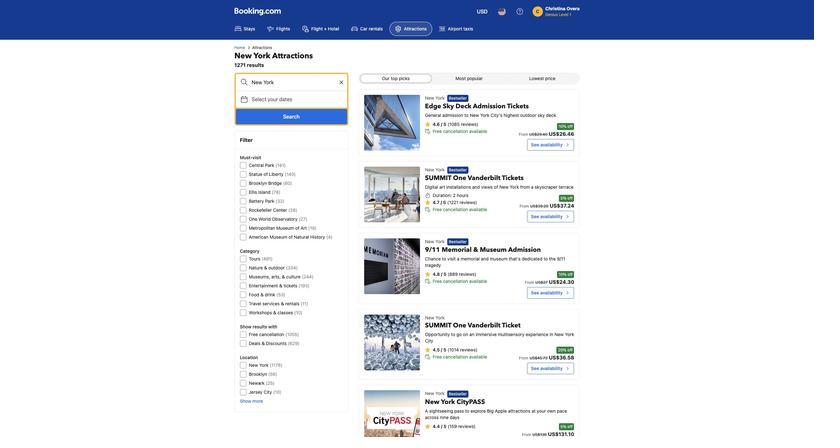 Task type: describe. For each thing, give the bounding box(es) containing it.
summit one vanderbilt ticket image
[[364, 315, 420, 371]]

jersey city (10)
[[249, 390, 281, 395]]

tickets inside the edge sky deck admission tickets general admission to new york city's highest outdoor sky deck
[[507, 102, 529, 111]]

(193)
[[299, 283, 310, 289]]

metropolitan museum of art (19)
[[249, 226, 316, 231]]

and inside 9/11 memorial & museum admission chance to visit a memorial and museum that's dedicated to the 9/11 tragedy
[[481, 256, 489, 262]]

summit one vanderbilt tickets image
[[364, 167, 420, 223]]

1 vertical spatial outdoor
[[268, 265, 285, 271]]

2 horizontal spatial attractions
[[404, 26, 427, 31]]

cancellation down 4.7 / 5 (1221 reviews)
[[443, 207, 468, 213]]

available for one
[[469, 355, 487, 360]]

new york summit one vanderbilt ticket opportunity to go on an immersive multisensory experience in new york city
[[425, 316, 574, 344]]

reviews) for museum
[[459, 272, 476, 277]]

to left the
[[544, 256, 548, 262]]

us$26.46
[[549, 131, 574, 137]]

central
[[249, 163, 264, 168]]

show more
[[240, 399, 263, 404]]

cancellation down with
[[259, 332, 284, 338]]

go
[[457, 332, 462, 338]]

flights link
[[262, 22, 296, 36]]

/ for memorial
[[441, 272, 442, 277]]

to inside the edge sky deck admission tickets general admission to new york city's highest outdoor sky deck
[[464, 113, 469, 118]]

& down (491)
[[264, 265, 267, 271]]

show for show more
[[240, 399, 251, 404]]

(11)
[[301, 301, 308, 307]]

availability for edge sky deck admission tickets
[[540, 142, 563, 148]]

nine
[[440, 415, 449, 421]]

1 vertical spatial results
[[253, 324, 267, 330]]

must-visit
[[240, 155, 261, 160]]

select your dates
[[252, 97, 292, 102]]

(1178)
[[270, 363, 282, 368]]

5% for us$37.24
[[561, 196, 566, 201]]

0 horizontal spatial (10)
[[273, 390, 281, 395]]

free cancellation available for sky
[[433, 129, 487, 134]]

a inside summit one vanderbilt tickets digital art installations and views of new york from a skyscraper terrace
[[531, 185, 534, 190]]

statue of liberty (140)
[[249, 172, 296, 177]]

0 horizontal spatial visit
[[252, 155, 261, 160]]

new york citypass image
[[364, 391, 420, 438]]

skyscraper
[[535, 185, 558, 190]]

free cancellation available for york
[[433, 355, 487, 360]]

car rentals link
[[346, 22, 388, 36]]

new inside summit one vanderbilt tickets digital art installations and views of new york from a skyscraper terrace
[[499, 185, 509, 190]]

terrace
[[559, 185, 574, 190]]

free up 'deals'
[[249, 332, 258, 338]]

5 for memorial
[[444, 272, 446, 277]]

classes
[[278, 310, 293, 316]]

9/11 memorial & museum admission image
[[364, 239, 420, 295]]

2 free cancellation available from the top
[[433, 207, 487, 213]]

one inside new york summit one vanderbilt ticket opportunity to go on an immersive multisensory experience in new york city
[[453, 322, 466, 330]]

brooklyn (56)
[[249, 372, 277, 377]]

0 vertical spatial 9/11
[[425, 246, 440, 255]]

rockefeller center (28)
[[249, 208, 297, 213]]

deck
[[456, 102, 471, 111]]

from for 9/11 memorial & museum admission
[[525, 281, 534, 285]]

new inside the edge sky deck admission tickets general admission to new york city's highest outdoor sky deck
[[470, 113, 479, 118]]

see availability for summit one vanderbilt tickets
[[531, 214, 563, 219]]

york inside summit one vanderbilt tickets digital art installations and views of new york from a skyscraper terrace
[[510, 185, 519, 190]]

4.7
[[433, 200, 440, 205]]

entertainment & tickets (193)
[[249, 283, 310, 289]]

museums,
[[249, 274, 270, 280]]

off for summit one vanderbilt ticket
[[568, 348, 573, 353]]

apple
[[495, 409, 507, 414]]

attractions inside new york attractions 1271 results
[[272, 51, 313, 61]]

9/11 memorial & museum admission chance to visit a memorial and museum that's dedicated to the 9/11 tragedy
[[425, 246, 565, 268]]

admission inside the edge sky deck admission tickets general admission to new york city's highest outdoor sky deck
[[473, 102, 506, 111]]

off for edge sky deck admission tickets
[[568, 124, 573, 129]]

us$131.10
[[548, 432, 574, 438]]

(141)
[[276, 163, 286, 168]]

reviews) right "(159"
[[458, 424, 476, 430]]

10% for 9/11 memorial & museum admission
[[559, 273, 566, 277]]

new inside new york attractions 1271 results
[[234, 51, 252, 61]]

citypass
[[457, 398, 485, 407]]

available for admission
[[469, 129, 487, 134]]

us$138
[[532, 433, 547, 438]]

with
[[268, 324, 277, 330]]

ticket
[[502, 322, 521, 330]]

culture
[[286, 274, 301, 280]]

Where are you going? search field
[[236, 74, 347, 91]]

flight
[[311, 26, 323, 31]]

a inside 9/11 memorial & museum admission chance to visit a memorial and museum that's dedicated to the 9/11 tragedy
[[457, 256, 459, 262]]

1 vertical spatial one
[[249, 217, 257, 222]]

your inside the "new york citypass a sightseeing pass to explore big apple attractions at your own pace across nine days"
[[537, 409, 546, 414]]

free for 9/11
[[433, 279, 442, 284]]

see for 9/11 memorial & museum admission
[[531, 291, 539, 296]]

food & drink (53)
[[249, 292, 285, 298]]

days
[[450, 415, 460, 421]]

city's
[[491, 113, 502, 118]]

your account menu christina overa genius level 1 element
[[533, 3, 582, 18]]

5 for york
[[443, 348, 446, 353]]

immersive
[[476, 332, 497, 338]]

& right 'deals'
[[262, 341, 265, 347]]

& down the travel services & rentals (11)
[[273, 310, 276, 316]]

(32)
[[276, 199, 284, 204]]

our
[[382, 76, 390, 81]]

ellis
[[249, 190, 257, 195]]

highest
[[504, 113, 519, 118]]

stays
[[244, 26, 255, 31]]

(1014
[[448, 348, 459, 353]]

tickets inside summit one vanderbilt tickets digital art installations and views of new york from a skyscraper terrace
[[502, 174, 524, 183]]

free down 4.7
[[433, 207, 442, 213]]

(1085
[[448, 122, 460, 127]]

from
[[520, 185, 530, 190]]

discounts
[[266, 341, 287, 347]]

off for summit one vanderbilt tickets
[[568, 196, 573, 201]]

nature & outdoor (334)
[[249, 265, 298, 271]]

york inside the "new york citypass a sightseeing pass to explore big apple attractions at your own pace across nine days"
[[441, 398, 455, 407]]

us$24.30
[[549, 280, 574, 285]]

park for central park
[[265, 163, 274, 168]]

history
[[310, 235, 325, 240]]

summit inside summit one vanderbilt tickets digital art installations and views of new york from a skyscraper terrace
[[425, 174, 451, 183]]

hours
[[457, 193, 469, 198]]

admission inside 9/11 memorial & museum admission chance to visit a memorial and museum that's dedicated to the 9/11 tragedy
[[508, 246, 541, 255]]

to right chance
[[442, 256, 446, 262]]

duration:
[[433, 193, 452, 198]]

island
[[258, 190, 271, 195]]

chance
[[425, 256, 441, 262]]

select
[[252, 97, 266, 102]]

museum inside 9/11 memorial & museum admission chance to visit a memorial and museum that's dedicated to the 9/11 tragedy
[[480, 246, 507, 255]]

/ for sky
[[441, 122, 442, 127]]

central park (141)
[[249, 163, 286, 168]]

us$27
[[535, 281, 548, 285]]

liberty
[[269, 172, 283, 177]]

and inside summit one vanderbilt tickets digital art installations and views of new york from a skyscraper terrace
[[472, 185, 480, 190]]

10% off from us$29.40 us$26.46
[[519, 124, 574, 137]]

observatory
[[272, 217, 298, 222]]

jersey
[[249, 390, 263, 395]]

museum for metropolitan
[[276, 226, 294, 231]]

cancellation for sky
[[443, 129, 468, 134]]

pass
[[454, 409, 464, 414]]

4.4 / 5 (159 reviews)
[[433, 424, 476, 430]]

home
[[234, 45, 245, 50]]

usd
[[477, 9, 488, 14]]

edge
[[425, 102, 441, 111]]

one world observatory (27)
[[249, 217, 307, 222]]

filter
[[240, 137, 253, 143]]

one inside summit one vanderbilt tickets digital art installations and views of new york from a skyscraper terrace
[[453, 174, 466, 183]]

(1055)
[[285, 332, 299, 338]]

category
[[240, 249, 259, 254]]

off for 9/11 memorial & museum admission
[[568, 273, 573, 277]]

brooklyn for brooklyn bridge
[[249, 181, 267, 186]]

off inside the 5% off from us$138 us$131.10
[[568, 425, 573, 430]]

popular
[[467, 76, 483, 81]]

brooklyn for brooklyn
[[249, 372, 267, 377]]

20%
[[558, 348, 566, 353]]

location
[[240, 355, 258, 361]]

10% for edge sky deck admission tickets
[[559, 124, 566, 129]]

cancellation for york
[[443, 355, 468, 360]]

5% off from us$39.20 us$37.24
[[520, 196, 574, 209]]

explore
[[471, 409, 486, 414]]

car
[[360, 26, 368, 31]]

bestseller for one
[[449, 168, 467, 173]]

4.6
[[433, 122, 440, 127]]

2
[[453, 193, 456, 198]]

edge sky deck admission tickets image
[[364, 95, 420, 151]]

battery park (32)
[[249, 199, 284, 204]]

museum for american
[[270, 235, 287, 240]]

booking.com image
[[234, 8, 281, 15]]

usd button
[[473, 4, 491, 19]]

multisensory
[[498, 332, 525, 338]]

(28)
[[288, 208, 297, 213]]

free for edge
[[433, 129, 442, 134]]

of down central park (141)
[[264, 172, 268, 177]]

new york (1178)
[[249, 363, 282, 368]]



Task type: vqa. For each thing, say whether or not it's contained in the screenshot.


Task type: locate. For each thing, give the bounding box(es) containing it.
city inside new york summit one vanderbilt ticket opportunity to go on an immersive multisensory experience in new york city
[[425, 339, 433, 344]]

memorial
[[461, 256, 480, 262]]

museum down metropolitan museum of art (19)
[[270, 235, 287, 240]]

drink
[[265, 292, 275, 298]]

2 new york from the top
[[425, 167, 445, 173]]

1 horizontal spatial attractions
[[272, 51, 313, 61]]

& down (53)
[[281, 301, 284, 307]]

own
[[547, 409, 556, 414]]

genius
[[545, 12, 558, 17]]

10% inside 10% off from us$27 us$24.30
[[559, 273, 566, 277]]

nature
[[249, 265, 263, 271]]

2 bestseller from the top
[[449, 168, 467, 173]]

0 horizontal spatial rentals
[[285, 301, 299, 307]]

1 vertical spatial (10)
[[273, 390, 281, 395]]

see down us$27
[[531, 291, 539, 296]]

on
[[463, 332, 468, 338]]

1 vertical spatial city
[[264, 390, 272, 395]]

& up (53)
[[279, 283, 282, 289]]

2 vertical spatial attractions
[[272, 51, 313, 61]]

deals
[[249, 341, 260, 347]]

from inside 10% off from us$29.40 us$26.46
[[519, 132, 528, 137]]

0 vertical spatial 10%
[[559, 124, 566, 129]]

3 bestseller from the top
[[449, 240, 467, 245]]

results inside new york attractions 1271 results
[[247, 62, 264, 68]]

1 horizontal spatial admission
[[508, 246, 541, 255]]

from inside 10% off from us$27 us$24.30
[[525, 281, 534, 285]]

2 see from the top
[[531, 214, 539, 219]]

0 vertical spatial admission
[[473, 102, 506, 111]]

0 vertical spatial tickets
[[507, 102, 529, 111]]

9/11
[[425, 246, 440, 255], [557, 256, 565, 262]]

off inside 20% off from us$45.73 us$36.58
[[568, 348, 573, 353]]

to left the 'go'
[[451, 332, 455, 338]]

tickets
[[284, 283, 297, 289]]

park up statue of liberty (140)
[[265, 163, 274, 168]]

bestseller up memorial
[[449, 240, 467, 245]]

1 vertical spatial brooklyn
[[249, 372, 267, 377]]

see for summit one vanderbilt tickets
[[531, 214, 539, 219]]

2 see availability from the top
[[531, 214, 563, 219]]

see for edge sky deck admission tickets
[[531, 142, 539, 148]]

3 available from the top
[[469, 279, 487, 284]]

3 see availability from the top
[[531, 291, 563, 296]]

rentals
[[369, 26, 383, 31], [285, 301, 299, 307]]

4 see availability from the top
[[531, 366, 563, 372]]

0 vertical spatial show
[[240, 324, 252, 330]]

10% inside 10% off from us$29.40 us$26.46
[[559, 124, 566, 129]]

dedicated
[[522, 256, 542, 262]]

see availability for edge sky deck admission tickets
[[531, 142, 563, 148]]

3 see from the top
[[531, 291, 539, 296]]

outdoor left sky
[[520, 113, 537, 118]]

city down opportunity on the right
[[425, 339, 433, 344]]

2 5% from the top
[[561, 425, 566, 430]]

1 5% from the top
[[561, 196, 566, 201]]

0 horizontal spatial admission
[[473, 102, 506, 111]]

your left dates
[[268, 97, 278, 102]]

1 vertical spatial 10%
[[559, 273, 566, 277]]

5 left "(159"
[[444, 424, 446, 430]]

1 horizontal spatial city
[[425, 339, 433, 344]]

(53)
[[277, 292, 285, 298]]

1 10% from the top
[[559, 124, 566, 129]]

1 vertical spatial summit
[[425, 322, 451, 330]]

of right views
[[494, 185, 498, 190]]

2 available from the top
[[469, 207, 487, 213]]

4 free cancellation available from the top
[[433, 355, 487, 360]]

1 new york from the top
[[425, 95, 445, 101]]

park up the rockefeller center (28)
[[265, 199, 274, 204]]

and left views
[[472, 185, 480, 190]]

new york up edge
[[425, 95, 445, 101]]

1 vertical spatial admission
[[508, 246, 541, 255]]

show up 'deals'
[[240, 324, 252, 330]]

to right pass
[[465, 409, 469, 414]]

summit inside new york summit one vanderbilt ticket opportunity to go on an immersive multisensory experience in new york city
[[425, 322, 451, 330]]

outdoor inside the edge sky deck admission tickets general admission to new york city's highest outdoor sky deck
[[520, 113, 537, 118]]

ellis island (78)
[[249, 190, 280, 195]]

cancellation down 4.8 / 5 (889 reviews)
[[443, 279, 468, 284]]

that's
[[509, 256, 521, 262]]

bestseller for york
[[449, 392, 467, 397]]

5% up us$37.24
[[561, 196, 566, 201]]

pace
[[557, 409, 567, 414]]

1 vertical spatial tickets
[[502, 174, 524, 183]]

attractions
[[404, 26, 427, 31], [252, 45, 272, 50], [272, 51, 313, 61]]

5% inside the 5% off from us$138 us$131.10
[[561, 425, 566, 430]]

see availability for summit one vanderbilt ticket
[[531, 366, 563, 372]]

one up 'installations'
[[453, 174, 466, 183]]

park for battery park
[[265, 199, 274, 204]]

1 see from the top
[[531, 142, 539, 148]]

4 off from the top
[[568, 348, 573, 353]]

vanderbilt up views
[[468, 174, 501, 183]]

0 vertical spatial city
[[425, 339, 433, 344]]

9/11 right the
[[557, 256, 565, 262]]

views
[[481, 185, 493, 190]]

from for summit one vanderbilt ticket
[[519, 356, 528, 361]]

duration: 2 hours
[[433, 193, 469, 198]]

/
[[441, 122, 442, 127], [441, 200, 442, 205], [441, 272, 442, 277], [441, 348, 442, 353], [441, 424, 442, 430]]

see availability down us$45.73
[[531, 366, 563, 372]]

1 free cancellation available from the top
[[433, 129, 487, 134]]

0 vertical spatial vanderbilt
[[468, 174, 501, 183]]

admission
[[442, 113, 463, 118]]

travel
[[249, 301, 261, 307]]

1 available from the top
[[469, 129, 487, 134]]

0 vertical spatial one
[[453, 174, 466, 183]]

0 vertical spatial park
[[265, 163, 274, 168]]

at
[[532, 409, 536, 414]]

show inside show more "button"
[[240, 399, 251, 404]]

2 vertical spatial one
[[453, 322, 466, 330]]

4 availability from the top
[[540, 366, 563, 372]]

0 horizontal spatial attractions
[[252, 45, 272, 50]]

see availability down us$39.20
[[531, 214, 563, 219]]

opportunity
[[425, 332, 450, 338]]

of left natural
[[289, 235, 293, 240]]

0 vertical spatial summit
[[425, 174, 451, 183]]

(78)
[[272, 190, 280, 195]]

1 vertical spatial attractions
[[252, 45, 272, 50]]

free for new
[[433, 355, 442, 360]]

1 show from the top
[[240, 324, 252, 330]]

reviews) right (1014
[[460, 348, 478, 353]]

4.5
[[433, 348, 440, 353]]

see availability
[[531, 142, 563, 148], [531, 214, 563, 219], [531, 291, 563, 296], [531, 366, 563, 372]]

0 horizontal spatial your
[[268, 97, 278, 102]]

york inside new york attractions 1271 results
[[254, 51, 270, 61]]

statue
[[249, 172, 262, 177]]

1 vertical spatial 5%
[[561, 425, 566, 430]]

tickets up from
[[502, 174, 524, 183]]

c
[[536, 9, 539, 14]]

off up us$37.24
[[568, 196, 573, 201]]

4 bestseller from the top
[[449, 392, 467, 397]]

1 brooklyn from the top
[[249, 181, 267, 186]]

reviews) for admission
[[461, 122, 478, 127]]

an
[[469, 332, 474, 338]]

off inside 10% off from us$29.40 us$26.46
[[568, 124, 573, 129]]

in
[[550, 332, 553, 338]]

& inside 9/11 memorial & museum admission chance to visit a memorial and museum that's dedicated to the 9/11 tragedy
[[473, 246, 478, 255]]

a
[[531, 185, 534, 190], [457, 256, 459, 262]]

food
[[249, 292, 259, 298]]

(1221
[[447, 200, 458, 205]]

10% up 'us$24.30'
[[559, 273, 566, 277]]

free cancellation available down 4.7 / 5 (1221 reviews)
[[433, 207, 487, 213]]

travel services & rentals (11)
[[249, 301, 308, 307]]

4 available from the top
[[469, 355, 487, 360]]

deals & discounts (629)
[[249, 341, 300, 347]]

10% up us$26.46
[[559, 124, 566, 129]]

availability for 9/11 memorial & museum admission
[[540, 291, 563, 296]]

1 vertical spatial 9/11
[[557, 256, 565, 262]]

bestseller for sky
[[449, 96, 467, 101]]

/ for york
[[441, 348, 442, 353]]

free cancellation available for memorial
[[433, 279, 487, 284]]

see down us$29.40 in the right of the page
[[531, 142, 539, 148]]

brooklyn down statue
[[249, 181, 267, 186]]

visit inside 9/11 memorial & museum admission chance to visit a memorial and museum that's dedicated to the 9/11 tragedy
[[447, 256, 456, 262]]

0 vertical spatial a
[[531, 185, 534, 190]]

availability for summit one vanderbilt tickets
[[540, 214, 563, 219]]

1 summit from the top
[[425, 174, 451, 183]]

rentals right car
[[369, 26, 383, 31]]

0 horizontal spatial outdoor
[[268, 265, 285, 271]]

picks
[[399, 76, 410, 81]]

rentals up classes
[[285, 301, 299, 307]]

free down 4.6
[[433, 129, 442, 134]]

available down 4.6 / 5 (1085 reviews)
[[469, 129, 487, 134]]

20% off from us$45.73 us$36.58
[[519, 348, 574, 361]]

new inside the "new york citypass a sightseeing pass to explore big apple attractions at your own pace across nine days"
[[425, 398, 440, 407]]

see down us$45.73
[[531, 366, 539, 372]]

0 horizontal spatial and
[[472, 185, 480, 190]]

one
[[453, 174, 466, 183], [249, 217, 257, 222], [453, 322, 466, 330]]

/ right 4.5
[[441, 348, 442, 353]]

5 left (1014
[[443, 348, 446, 353]]

from inside 20% off from us$45.73 us$36.58
[[519, 356, 528, 361]]

from inside 5% off from us$39.20 us$37.24
[[520, 204, 529, 209]]

admission
[[473, 102, 506, 111], [508, 246, 541, 255]]

9/11 up chance
[[425, 246, 440, 255]]

available down views
[[469, 207, 487, 213]]

airport taxis link
[[433, 22, 479, 36]]

from inside the 5% off from us$138 us$131.10
[[522, 433, 531, 438]]

0 vertical spatial your
[[268, 97, 278, 102]]

1 vertical spatial and
[[481, 256, 489, 262]]

summit up art
[[425, 174, 451, 183]]

3 off from the top
[[568, 273, 573, 277]]

cancellation down 4.6 / 5 (1085 reviews)
[[443, 129, 468, 134]]

0 horizontal spatial city
[[264, 390, 272, 395]]

a down memorial
[[457, 256, 459, 262]]

new york for edge
[[425, 95, 445, 101]]

(10) down (25)
[[273, 390, 281, 395]]

4 new york from the top
[[425, 391, 445, 397]]

new york up sightseeing
[[425, 391, 445, 397]]

1 vertical spatial museum
[[270, 235, 287, 240]]

1 horizontal spatial 9/11
[[557, 256, 565, 262]]

1 park from the top
[[265, 163, 274, 168]]

from left us$39.20
[[520, 204, 529, 209]]

off inside 10% off from us$27 us$24.30
[[568, 273, 573, 277]]

installations
[[446, 185, 471, 190]]

2 off from the top
[[568, 196, 573, 201]]

reviews) for one
[[460, 348, 478, 353]]

3 availability from the top
[[540, 291, 563, 296]]

0 vertical spatial museum
[[276, 226, 294, 231]]

2 summit from the top
[[425, 322, 451, 330]]

1 horizontal spatial a
[[531, 185, 534, 190]]

most
[[455, 76, 466, 81]]

of left art
[[295, 226, 299, 231]]

to inside the "new york citypass a sightseeing pass to explore big apple attractions at your own pace across nine days"
[[465, 409, 469, 414]]

christina overa genius level 1
[[545, 6, 580, 17]]

3 new york from the top
[[425, 239, 445, 245]]

park
[[265, 163, 274, 168], [265, 199, 274, 204]]

4.8 / 5 (889 reviews)
[[433, 272, 476, 277]]

from for edge sky deck admission tickets
[[519, 132, 528, 137]]

availability for summit one vanderbilt ticket
[[540, 366, 563, 372]]

new york for new
[[425, 391, 445, 397]]

search button
[[236, 109, 347, 125]]

2 vertical spatial museum
[[480, 246, 507, 255]]

1 see availability from the top
[[531, 142, 563, 148]]

5 off from the top
[[568, 425, 573, 430]]

availability down us$36.58
[[540, 366, 563, 372]]

from left us$29.40 in the right of the page
[[519, 132, 528, 137]]

across
[[425, 415, 439, 421]]

(10) down (11)
[[294, 310, 302, 316]]

us$29.40
[[529, 132, 548, 137]]

& right "arts,"
[[282, 274, 285, 280]]

from for summit one vanderbilt tickets
[[520, 204, 529, 209]]

(140)
[[285, 172, 296, 177]]

5 for sky
[[444, 122, 446, 127]]

services
[[262, 301, 280, 307]]

newark (25)
[[249, 381, 275, 386]]

new york for 9/11
[[425, 239, 445, 245]]

0 vertical spatial (10)
[[294, 310, 302, 316]]

free cancellation available down 4.8 / 5 (889 reviews)
[[433, 279, 487, 284]]

5% for us$131.10
[[561, 425, 566, 430]]

0 horizontal spatial a
[[457, 256, 459, 262]]

flights
[[276, 26, 290, 31]]

reviews)
[[461, 122, 478, 127], [460, 200, 477, 205], [459, 272, 476, 277], [460, 348, 478, 353], [458, 424, 476, 430]]

see for summit one vanderbilt ticket
[[531, 366, 539, 372]]

available down memorial
[[469, 279, 487, 284]]

top
[[391, 76, 398, 81]]

0 horizontal spatial 9/11
[[425, 246, 440, 255]]

/ right 4.8
[[441, 272, 442, 277]]

1 vertical spatial show
[[240, 399, 251, 404]]

museum
[[276, 226, 294, 231], [270, 235, 287, 240], [480, 246, 507, 255]]

of inside summit one vanderbilt tickets digital art installations and views of new york from a skyscraper terrace
[[494, 185, 498, 190]]

1 horizontal spatial and
[[481, 256, 489, 262]]

(629)
[[288, 341, 300, 347]]

hotel
[[328, 26, 339, 31]]

0 vertical spatial attractions
[[404, 26, 427, 31]]

bestseller up 'installations'
[[449, 168, 467, 173]]

new york for summit
[[425, 167, 445, 173]]

availability down 5% off from us$39.20 us$37.24
[[540, 214, 563, 219]]

0 vertical spatial outdoor
[[520, 113, 537, 118]]

4.5 / 5 (1014 reviews)
[[433, 348, 478, 353]]

1 horizontal spatial rentals
[[369, 26, 383, 31]]

1 vertical spatial your
[[537, 409, 546, 414]]

vanderbilt inside summit one vanderbilt tickets digital art installations and views of new york from a skyscraper terrace
[[468, 174, 501, 183]]

search
[[283, 114, 300, 120]]

5 down duration:
[[443, 200, 446, 205]]

show for show results with
[[240, 324, 252, 330]]

1 horizontal spatial outdoor
[[520, 113, 537, 118]]

one left world
[[249, 217, 257, 222]]

from left us$27
[[525, 281, 534, 285]]

0 vertical spatial rentals
[[369, 26, 383, 31]]

vanderbilt up immersive
[[468, 322, 501, 330]]

1 vertical spatial vanderbilt
[[468, 322, 501, 330]]

results right 1271
[[247, 62, 264, 68]]

must-
[[240, 155, 252, 160]]

1 availability from the top
[[540, 142, 563, 148]]

4.6 / 5 (1085 reviews)
[[433, 122, 478, 127]]

2 show from the top
[[240, 399, 251, 404]]

4.8
[[433, 272, 440, 277]]

vanderbilt inside new york summit one vanderbilt ticket opportunity to go on an immersive multisensory experience in new york city
[[468, 322, 501, 330]]

2 availability from the top
[[540, 214, 563, 219]]

1 bestseller from the top
[[449, 96, 467, 101]]

city down (25)
[[264, 390, 272, 395]]

/ right 4.7
[[441, 200, 442, 205]]

1 horizontal spatial your
[[537, 409, 546, 414]]

2 vanderbilt from the top
[[468, 322, 501, 330]]

show left more
[[240, 399, 251, 404]]

deck
[[546, 113, 556, 118]]

1 vertical spatial rentals
[[285, 301, 299, 307]]

availability down us$27
[[540, 291, 563, 296]]

york inside the edge sky deck admission tickets general admission to new york city's highest outdoor sky deck
[[480, 113, 489, 118]]

free down 4.8
[[433, 279, 442, 284]]

new york up digital at right top
[[425, 167, 445, 173]]

reviews) down the 'hours'
[[460, 200, 477, 205]]

visit down memorial
[[447, 256, 456, 262]]

summit
[[425, 174, 451, 183], [425, 322, 451, 330]]

to down deck
[[464, 113, 469, 118]]

off up 'us$131.10'
[[568, 425, 573, 430]]

metropolitan
[[249, 226, 275, 231]]

reviews) right (889 at the right bottom of the page
[[459, 272, 476, 277]]

from left us$45.73
[[519, 356, 528, 361]]

0 vertical spatial visit
[[252, 155, 261, 160]]

1 vertical spatial a
[[457, 256, 459, 262]]

rentals inside 'link'
[[369, 26, 383, 31]]

2 10% from the top
[[559, 273, 566, 277]]

0 vertical spatial and
[[472, 185, 480, 190]]

a right from
[[531, 185, 534, 190]]

1 vertical spatial visit
[[447, 256, 456, 262]]

new york
[[425, 95, 445, 101], [425, 167, 445, 173], [425, 239, 445, 245], [425, 391, 445, 397]]

availability down us$26.46
[[540, 142, 563, 148]]

visit up central
[[252, 155, 261, 160]]

0 vertical spatial results
[[247, 62, 264, 68]]

& up memorial
[[473, 246, 478, 255]]

& left the drink
[[261, 292, 264, 298]]

bestseller for memorial
[[449, 240, 467, 245]]

tickets up highest
[[507, 102, 529, 111]]

available for museum
[[469, 279, 487, 284]]

home link
[[234, 45, 245, 51]]

1 vertical spatial park
[[265, 199, 274, 204]]

1 off from the top
[[568, 124, 573, 129]]

5% inside 5% off from us$39.20 us$37.24
[[561, 196, 566, 201]]

0 vertical spatial 5%
[[561, 196, 566, 201]]

museum up the museum
[[480, 246, 507, 255]]

1 horizontal spatial (10)
[[294, 310, 302, 316]]

1 vanderbilt from the top
[[468, 174, 501, 183]]

of
[[264, 172, 268, 177], [494, 185, 498, 190], [295, 226, 299, 231], [289, 235, 293, 240]]

new york attractions 1271 results
[[234, 51, 313, 68]]

dates
[[279, 97, 292, 102]]

4 see from the top
[[531, 366, 539, 372]]

0 vertical spatial brooklyn
[[249, 181, 267, 186]]

cancellation for memorial
[[443, 279, 468, 284]]

free down 4.5
[[433, 355, 442, 360]]

5 right 4.6
[[444, 122, 446, 127]]

(25)
[[266, 381, 275, 386]]

see availability for 9/11 memorial & museum admission
[[531, 291, 563, 296]]

bestseller up citypass
[[449, 392, 467, 397]]

the
[[549, 256, 556, 262]]

/ right 4.4
[[441, 424, 442, 430]]

flight + hotel link
[[297, 22, 345, 36]]

to inside new york summit one vanderbilt ticket opportunity to go on an immersive multisensory experience in new york city
[[451, 332, 455, 338]]

3 free cancellation available from the top
[[433, 279, 487, 284]]

your right at
[[537, 409, 546, 414]]

one up the 'go'
[[453, 322, 466, 330]]

off inside 5% off from us$39.20 us$37.24
[[568, 196, 573, 201]]

5% up 'us$131.10'
[[561, 425, 566, 430]]

experience
[[526, 332, 548, 338]]

museum
[[490, 256, 508, 262]]

2 brooklyn from the top
[[249, 372, 267, 377]]

new york up chance
[[425, 239, 445, 245]]

2 park from the top
[[265, 199, 274, 204]]

1 horizontal spatial visit
[[447, 256, 456, 262]]

museum down 'observatory'
[[276, 226, 294, 231]]

natural
[[294, 235, 309, 240]]

taxis
[[463, 26, 473, 31]]



